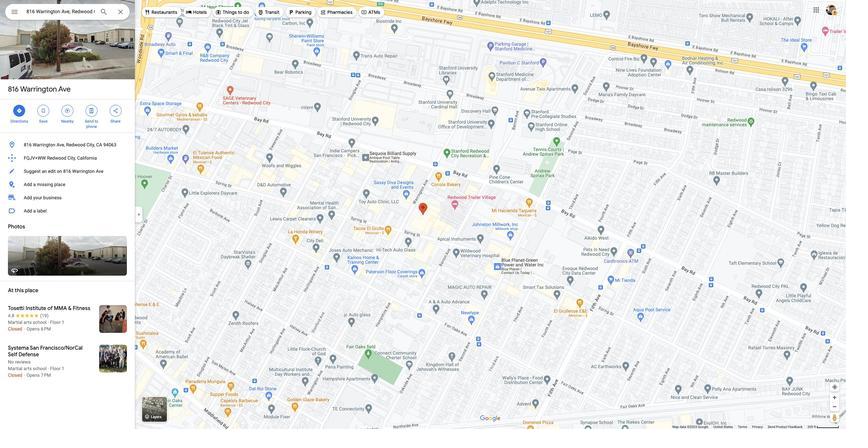 Task type: locate. For each thing, give the bounding box(es) containing it.
hotels
[[193, 9, 207, 15]]

send inside send to phone
[[85, 119, 94, 124]]

2 add from the top
[[24, 195, 32, 200]]

map
[[673, 425, 679, 429]]

1 opens from the top
[[27, 326, 40, 332]]

3 add from the top
[[24, 208, 32, 214]]

none field inside 816 warrington ave, redwood city, ca 94063 field
[[26, 8, 95, 16]]

to inside send to phone
[[95, 119, 98, 124]]

2 closed from the top
[[8, 373, 22, 378]]

816 Warrington Ave, Redwood City, CA 94063 field
[[5, 4, 130, 20]]

atms
[[369, 9, 381, 15]]

2 · from the top
[[48, 366, 49, 371]]

2 ⋅ from the top
[[23, 373, 25, 378]]

· up 6 pm
[[48, 320, 49, 325]]

816 warrington ave, redwood city, ca 94063
[[24, 142, 116, 148]]

0 horizontal spatial to
[[95, 119, 98, 124]]

add a missing place button
[[0, 178, 135, 191]]

institute
[[26, 305, 46, 312]]

2 1 from the top
[[62, 366, 64, 371]]

0 vertical spatial add
[[24, 182, 32, 187]]

 things to do
[[216, 9, 249, 16]]

⋅ inside systema san francisco/norcal self defense no reviews martial arts school · floor 1 closed ⋅ opens 7 pm
[[23, 373, 25, 378]]

closed
[[8, 326, 22, 332], [8, 373, 22, 378]]

0 vertical spatial closed
[[8, 326, 22, 332]]

200 ft button
[[808, 425, 840, 429]]

redwood right ave,
[[66, 142, 85, 148]]


[[258, 9, 264, 16]]

city, down 816 warrington ave, redwood city, ca 94063
[[67, 155, 76, 161]]

floor up 6 pm
[[50, 320, 61, 325]]

do
[[244, 9, 249, 15]]

1 add from the top
[[24, 182, 32, 187]]

redwood up on
[[47, 155, 66, 161]]

school down (19)
[[33, 320, 47, 325]]

fqjv+ww
[[24, 155, 46, 161]]

warrington down california
[[72, 169, 95, 174]]

fqjv+ww redwood city, california
[[24, 155, 97, 161]]

0 horizontal spatial ave
[[58, 85, 71, 94]]

· inside systema san francisco/norcal self defense no reviews martial arts school · floor 1 closed ⋅ opens 7 pm
[[48, 366, 49, 371]]

label
[[37, 208, 47, 214]]

 button
[[5, 4, 24, 21]]

warrington
[[20, 85, 57, 94], [33, 142, 55, 148], [72, 169, 95, 174]]

warrington up fqjv+ww at the top left of page
[[33, 142, 55, 148]]

⋅ inside 'martial arts school · floor 1 closed ⋅ opens 6 pm'
[[23, 326, 25, 332]]

school up 7 pm
[[33, 366, 47, 371]]

1 vertical spatial add
[[24, 195, 32, 200]]

to inside  things to do
[[238, 9, 243, 15]]

warrington up 
[[20, 85, 57, 94]]

1 vertical spatial closed
[[8, 373, 22, 378]]

fitness
[[73, 305, 90, 312]]

1 vertical spatial floor
[[50, 366, 61, 371]]

1 vertical spatial ave
[[96, 169, 104, 174]]

1
[[62, 320, 64, 325], [62, 366, 64, 371]]

to up phone
[[95, 119, 98, 124]]

⋅
[[23, 326, 25, 332], [23, 373, 25, 378]]

a
[[33, 182, 36, 187], [33, 208, 36, 214]]

show street view coverage image
[[831, 413, 840, 423]]

suggest an edit on 816 warrington ave
[[24, 169, 104, 174]]

0 horizontal spatial city,
[[67, 155, 76, 161]]

send for send product feedback
[[768, 425, 776, 429]]

opens left 6 pm
[[27, 326, 40, 332]]

1 horizontal spatial 816
[[24, 142, 32, 148]]

place down on
[[54, 182, 65, 187]]

data
[[680, 425, 687, 429]]

0 vertical spatial redwood
[[66, 142, 85, 148]]

edit
[[48, 169, 56, 174]]

at
[[8, 287, 14, 294]]

0 horizontal spatial send
[[85, 119, 94, 124]]

place right this
[[25, 287, 38, 294]]

1 down francisco/norcal
[[62, 366, 64, 371]]

0 vertical spatial arts
[[24, 320, 32, 325]]

2 horizontal spatial 816
[[63, 169, 71, 174]]

redwood
[[66, 142, 85, 148], [47, 155, 66, 161]]

·
[[48, 320, 49, 325], [48, 366, 49, 371]]

closed down no
[[8, 373, 22, 378]]

1 vertical spatial city,
[[67, 155, 76, 161]]

2 school from the top
[[33, 366, 47, 371]]

1 floor from the top
[[50, 320, 61, 325]]

1 closed from the top
[[8, 326, 22, 332]]

a left label
[[33, 208, 36, 214]]

1 vertical spatial ⋅
[[23, 373, 25, 378]]

opens inside systema san francisco/norcal self defense no reviews martial arts school · floor 1 closed ⋅ opens 7 pm
[[27, 373, 40, 378]]

systema
[[8, 345, 29, 352]]

None field
[[26, 8, 95, 16]]

1 vertical spatial arts
[[24, 366, 32, 371]]

floor
[[50, 320, 61, 325], [50, 366, 61, 371]]

0 vertical spatial 816
[[8, 85, 19, 94]]

1 horizontal spatial place
[[54, 182, 65, 187]]

816 for 816 warrington ave, redwood city, ca 94063
[[24, 142, 32, 148]]

⋅ down reviews
[[23, 373, 25, 378]]

collapse side panel image
[[135, 211, 143, 218]]

816 up 
[[8, 85, 19, 94]]

1 · from the top
[[48, 320, 49, 325]]

1 1 from the top
[[62, 320, 64, 325]]

warrington for ave,
[[33, 142, 55, 148]]

1 vertical spatial school
[[33, 366, 47, 371]]

4.8 stars 19 reviews image
[[8, 313, 49, 319]]

closed inside systema san francisco/norcal self defense no reviews martial arts school · floor 1 closed ⋅ opens 7 pm
[[8, 373, 22, 378]]


[[216, 9, 222, 16]]

0 horizontal spatial place
[[25, 287, 38, 294]]

0 vertical spatial school
[[33, 320, 47, 325]]


[[145, 9, 150, 16]]

floor inside 'martial arts school · floor 1 closed ⋅ opens 6 pm'
[[50, 320, 61, 325]]

parking
[[296, 9, 312, 15]]

self
[[8, 352, 17, 358]]

to
[[238, 9, 243, 15], [95, 119, 98, 124]]

1 vertical spatial 1
[[62, 366, 64, 371]]

200 ft
[[808, 425, 817, 429]]

add a label
[[24, 208, 47, 214]]

place
[[54, 182, 65, 187], [25, 287, 38, 294]]

martial down no
[[8, 366, 22, 371]]

1 vertical spatial opens
[[27, 373, 40, 378]]

send inside send product feedback button
[[768, 425, 776, 429]]

arts inside 'martial arts school · floor 1 closed ⋅ opens 6 pm'
[[24, 320, 32, 325]]

actions for 816 warrington ave region
[[0, 100, 135, 133]]

arts down 4.8 stars 19 reviews image
[[24, 320, 32, 325]]

· inside 'martial arts school · floor 1 closed ⋅ opens 6 pm'
[[48, 320, 49, 325]]

0 horizontal spatial 816
[[8, 85, 19, 94]]

1 horizontal spatial ave
[[96, 169, 104, 174]]

add left your
[[24, 195, 32, 200]]

arts down reviews
[[24, 366, 32, 371]]

tosetti
[[8, 305, 24, 312]]

fqjv+ww redwood city, california button
[[0, 151, 135, 165]]

816 right on
[[63, 169, 71, 174]]

1 a from the top
[[33, 182, 36, 187]]

&
[[68, 305, 72, 312]]

6 pm
[[41, 326, 51, 332]]

footer containing map data ©2023 google
[[673, 425, 808, 429]]

ave up 
[[58, 85, 71, 94]]

 pharmacies
[[320, 9, 353, 16]]

united states button
[[714, 425, 734, 429]]

send product feedback
[[768, 425, 803, 429]]

closed inside 'martial arts school · floor 1 closed ⋅ opens 6 pm'
[[8, 326, 22, 332]]

ave down california
[[96, 169, 104, 174]]

send
[[85, 119, 94, 124], [768, 425, 776, 429]]

1 arts from the top
[[24, 320, 32, 325]]

2 a from the top
[[33, 208, 36, 214]]

2 arts from the top
[[24, 366, 32, 371]]

816 warrington ave
[[8, 85, 71, 94]]

opens left 7 pm
[[27, 373, 40, 378]]

add left label
[[24, 208, 32, 214]]

1 horizontal spatial send
[[768, 425, 776, 429]]

0 vertical spatial opens
[[27, 326, 40, 332]]

1 ⋅ from the top
[[23, 326, 25, 332]]

0 vertical spatial 1
[[62, 320, 64, 325]]

0 vertical spatial ·
[[48, 320, 49, 325]]

0 vertical spatial city,
[[87, 142, 95, 148]]

send up phone
[[85, 119, 94, 124]]

 hotels
[[186, 9, 207, 16]]

opens
[[27, 326, 40, 332], [27, 373, 40, 378]]

816 warrington ave main content
[[0, 0, 135, 429]]

1 vertical spatial a
[[33, 208, 36, 214]]

0 vertical spatial floor
[[50, 320, 61, 325]]


[[89, 107, 95, 114]]

city, left ca
[[87, 142, 95, 148]]

1 inside 'martial arts school · floor 1 closed ⋅ opens 6 pm'
[[62, 320, 64, 325]]

816 up fqjv+ww at the top left of page
[[24, 142, 32, 148]]

0 vertical spatial send
[[85, 119, 94, 124]]

2 opens from the top
[[27, 373, 40, 378]]

1 vertical spatial ·
[[48, 366, 49, 371]]

school inside 'martial arts school · floor 1 closed ⋅ opens 6 pm'
[[33, 320, 47, 325]]

1 horizontal spatial to
[[238, 9, 243, 15]]

1 martial from the top
[[8, 320, 22, 325]]


[[16, 107, 22, 114]]

0 vertical spatial a
[[33, 182, 36, 187]]

0 vertical spatial ⋅
[[23, 326, 25, 332]]

200
[[808, 425, 814, 429]]

0 vertical spatial to
[[238, 9, 243, 15]]

school
[[33, 320, 47, 325], [33, 366, 47, 371]]

2 vertical spatial add
[[24, 208, 32, 214]]

94063
[[103, 142, 116, 148]]

1 down mma
[[62, 320, 64, 325]]

photos
[[8, 224, 25, 230]]

1 horizontal spatial city,
[[87, 142, 95, 148]]

to left "do"
[[238, 9, 243, 15]]

⋅ down 4.8 stars 19 reviews image
[[23, 326, 25, 332]]

1 vertical spatial to
[[95, 119, 98, 124]]

martial down 4.8
[[8, 320, 22, 325]]

· up 7 pm
[[48, 366, 49, 371]]

martial inside systema san francisco/norcal self defense no reviews martial arts school · floor 1 closed ⋅ opens 7 pm
[[8, 366, 22, 371]]

(19)
[[40, 313, 49, 319]]

1 vertical spatial send
[[768, 425, 776, 429]]

816
[[8, 85, 19, 94], [24, 142, 32, 148], [63, 169, 71, 174]]

0 vertical spatial martial
[[8, 320, 22, 325]]

send left product
[[768, 425, 776, 429]]

systema san francisco/norcal self defense no reviews martial arts school · floor 1 closed ⋅ opens 7 pm
[[8, 345, 83, 378]]

1 vertical spatial warrington
[[33, 142, 55, 148]]

ft
[[815, 425, 817, 429]]

warrington for ave
[[20, 85, 57, 94]]

floor up 7 pm
[[50, 366, 61, 371]]

1 school from the top
[[33, 320, 47, 325]]

mma
[[54, 305, 67, 312]]

add down suggest
[[24, 182, 32, 187]]

2 martial from the top
[[8, 366, 22, 371]]

1 vertical spatial 816
[[24, 142, 32, 148]]

school inside systema san francisco/norcal self defense no reviews martial arts school · floor 1 closed ⋅ opens 7 pm
[[33, 366, 47, 371]]

terms
[[738, 425, 748, 429]]

2 floor from the top
[[50, 366, 61, 371]]

0 vertical spatial warrington
[[20, 85, 57, 94]]

martial
[[8, 320, 22, 325], [8, 366, 22, 371]]

1 vertical spatial martial
[[8, 366, 22, 371]]

city,
[[87, 142, 95, 148], [67, 155, 76, 161]]

closed down 4.8
[[8, 326, 22, 332]]

footer
[[673, 425, 808, 429]]

0 vertical spatial place
[[54, 182, 65, 187]]

a left missing
[[33, 182, 36, 187]]



Task type: describe. For each thing, give the bounding box(es) containing it.
suggest an edit on 816 warrington ave button
[[0, 165, 135, 178]]

at this place
[[8, 287, 38, 294]]


[[113, 107, 119, 114]]

send to phone
[[85, 119, 98, 129]]

states
[[724, 425, 734, 429]]

zoom in image
[[833, 395, 838, 400]]

 transit
[[258, 9, 280, 16]]

add for add a label
[[24, 208, 32, 214]]

footer inside 'google maps' element
[[673, 425, 808, 429]]

pharmacies
[[328, 9, 353, 15]]

816 warrington ave, redwood city, ca 94063 button
[[0, 138, 135, 151]]

your
[[33, 195, 42, 200]]

privacy button
[[753, 425, 763, 429]]

add for add your business
[[24, 195, 32, 200]]

this
[[15, 287, 24, 294]]

1 vertical spatial place
[[25, 287, 38, 294]]

of
[[47, 305, 53, 312]]

privacy
[[753, 425, 763, 429]]

 parking
[[288, 9, 312, 16]]

©2023
[[688, 425, 698, 429]]

united states
[[714, 425, 734, 429]]

add for add a missing place
[[24, 182, 32, 187]]

a for missing
[[33, 182, 36, 187]]

suggest
[[24, 169, 41, 174]]

map data ©2023 google
[[673, 425, 709, 429]]

google
[[698, 425, 709, 429]]


[[11, 7, 19, 17]]

add your business link
[[0, 191, 135, 204]]

martial inside 'martial arts school · floor 1 closed ⋅ opens 6 pm'
[[8, 320, 22, 325]]

things
[[223, 9, 237, 15]]


[[64, 107, 70, 114]]

on
[[57, 169, 62, 174]]

martial arts school · floor 1 closed ⋅ opens 6 pm
[[8, 320, 64, 332]]

ave,
[[57, 142, 65, 148]]


[[361, 9, 367, 16]]

 atms
[[361, 9, 381, 16]]

restaurants
[[152, 9, 178, 15]]

united
[[714, 425, 723, 429]]

816 for 816 warrington ave
[[8, 85, 19, 94]]

reviews
[[15, 360, 31, 365]]

1 vertical spatial redwood
[[47, 155, 66, 161]]

francisco/norcal
[[40, 345, 83, 352]]

2 vertical spatial warrington
[[72, 169, 95, 174]]

phone
[[86, 124, 97, 129]]

layers
[[151, 415, 162, 420]]

feedback
[[789, 425, 803, 429]]

business
[[43, 195, 62, 200]]

4.8
[[8, 313, 14, 319]]


[[186, 9, 192, 16]]

7 pm
[[41, 373, 51, 378]]

california
[[77, 155, 97, 161]]

2 vertical spatial 816
[[63, 169, 71, 174]]

arts inside systema san francisco/norcal self defense no reviews martial arts school · floor 1 closed ⋅ opens 7 pm
[[24, 366, 32, 371]]

san
[[30, 345, 39, 352]]

save
[[39, 119, 48, 124]]


[[320, 9, 326, 16]]

1 inside systema san francisco/norcal self defense no reviews martial arts school · floor 1 closed ⋅ opens 7 pm
[[62, 366, 64, 371]]

add a label button
[[0, 204, 135, 218]]

show your location image
[[832, 384, 838, 390]]

nearby
[[61, 119, 74, 124]]

place inside button
[[54, 182, 65, 187]]

terms button
[[738, 425, 748, 429]]

add a missing place
[[24, 182, 65, 187]]

0 vertical spatial ave
[[58, 85, 71, 94]]

opens inside 'martial arts school · floor 1 closed ⋅ opens 6 pm'
[[27, 326, 40, 332]]

transit
[[265, 9, 280, 15]]

share
[[111, 119, 121, 124]]

send for send to phone
[[85, 119, 94, 124]]

send product feedback button
[[768, 425, 803, 429]]

 restaurants
[[145, 9, 178, 16]]

a for label
[[33, 208, 36, 214]]

floor inside systema san francisco/norcal self defense no reviews martial arts school · floor 1 closed ⋅ opens 7 pm
[[50, 366, 61, 371]]

an
[[42, 169, 47, 174]]


[[288, 9, 294, 16]]

defense
[[19, 352, 39, 358]]

no
[[8, 360, 14, 365]]

ave inside button
[[96, 169, 104, 174]]

tosetti institute of mma & fitness
[[8, 305, 90, 312]]

zoom out image
[[833, 405, 838, 409]]

ca
[[96, 142, 102, 148]]

google maps element
[[0, 0, 847, 429]]

 search field
[[5, 4, 130, 21]]

directions
[[10, 119, 28, 124]]


[[40, 107, 46, 114]]

missing
[[37, 182, 53, 187]]

product
[[777, 425, 788, 429]]



Task type: vqa. For each thing, say whether or not it's contained in the screenshot.
ZOOM OUT image
yes



